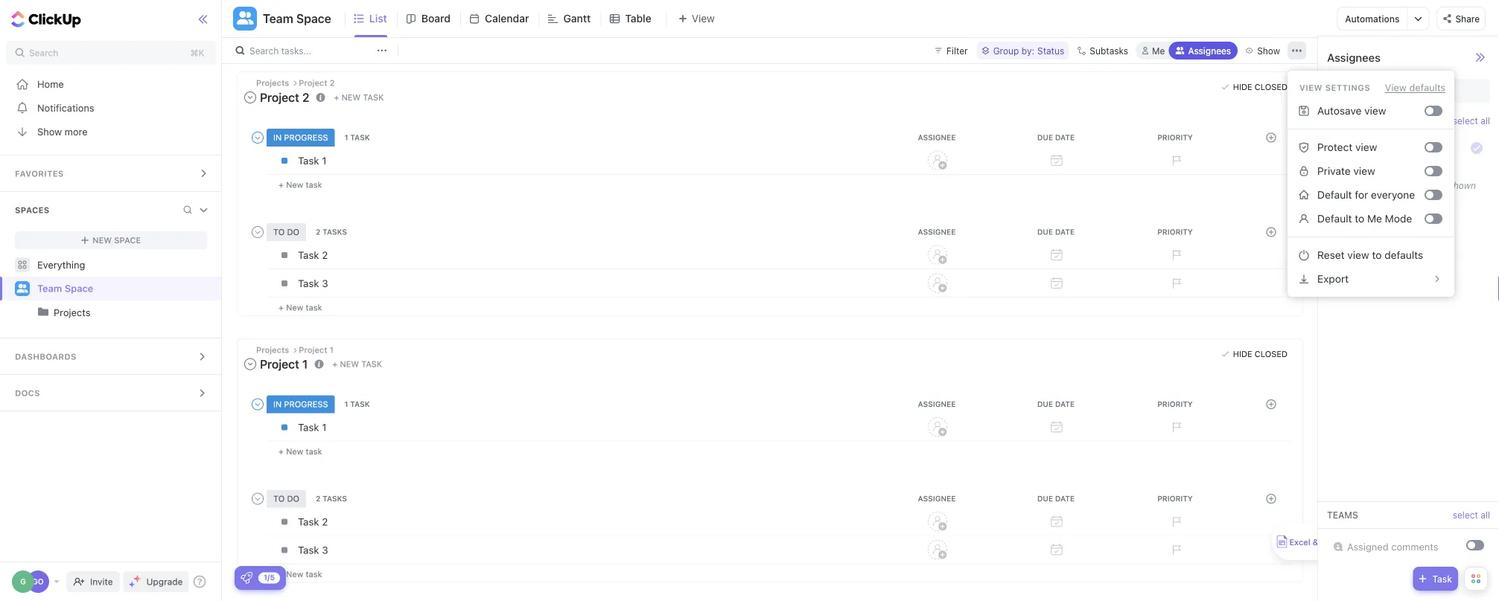 Task type: vqa. For each thing, say whether or not it's contained in the screenshot.
2 related to Task 2
yes



Task type: locate. For each thing, give the bounding box(es) containing it.
view settings
[[1300, 83, 1371, 93]]

team space inside button
[[263, 12, 331, 26]]

table
[[625, 12, 652, 25]]

‎task for ‎task 1
[[298, 422, 319, 434]]

1
[[322, 155, 327, 167], [322, 422, 327, 434]]

1 horizontal spatial me
[[1368, 213, 1383, 225]]

task 3 link
[[294, 271, 875, 296], [294, 538, 875, 564]]

task 3 link down task 2 "link" at the top of page
[[294, 271, 875, 296]]

1 hide closed button from the top
[[1219, 80, 1292, 95]]

3 down the task 2
[[322, 278, 328, 290]]

0 vertical spatial hide closed
[[1234, 82, 1288, 92]]

team inside button
[[263, 12, 293, 26]]

assignees
[[1189, 45, 1232, 56], [1328, 51, 1381, 64]]

1 all from the top
[[1481, 116, 1491, 126]]

select all
[[1453, 116, 1491, 126], [1453, 511, 1491, 521]]

0 vertical spatial team
[[263, 12, 293, 26]]

0 horizontal spatial search
[[29, 48, 58, 58]]

task 3 down the task 2
[[298, 278, 328, 290]]

view for autosave
[[1365, 105, 1387, 117]]

unassigned
[[1360, 138, 1413, 150]]

search inside sidebar navigation
[[29, 48, 58, 58]]

task down the task 2
[[306, 303, 322, 313]]

+
[[334, 93, 339, 102], [279, 180, 284, 190], [279, 303, 284, 313], [333, 360, 338, 370], [279, 447, 284, 457], [279, 570, 284, 580]]

space for team space link
[[65, 283, 93, 294]]

space up everything link
[[114, 236, 141, 245]]

0 vertical spatial space
[[296, 12, 331, 26]]

autosave view
[[1318, 105, 1387, 117]]

space up search tasks... text field
[[296, 12, 331, 26]]

+ new task down the task 2
[[279, 303, 322, 313]]

task down the ‎task 1
[[306, 447, 322, 457]]

1 vertical spatial me
[[1368, 213, 1383, 225]]

0 horizontal spatial me
[[1153, 45, 1166, 56]]

0 vertical spatial hide closed button
[[1219, 80, 1292, 95]]

notifications link
[[0, 96, 222, 120]]

1 hide from the top
[[1234, 82, 1253, 92]]

3
[[322, 278, 328, 290], [322, 545, 328, 557]]

task
[[298, 155, 319, 167], [298, 249, 319, 261], [298, 278, 319, 290], [298, 545, 319, 557], [1433, 574, 1453, 585]]

0 horizontal spatial team space
[[37, 283, 93, 294]]

1 down list info image
[[322, 422, 327, 434]]

me left mode
[[1368, 213, 1383, 225]]

tasks right 6
[[1367, 150, 1386, 159]]

defaults inside reset view to defaults button
[[1385, 249, 1424, 261]]

2 3 from the top
[[322, 545, 328, 557]]

everything
[[37, 260, 85, 271]]

2 for task 2
[[322, 249, 328, 261]]

new right 1/5 at the left of page
[[286, 570, 303, 580]]

view for reset
[[1348, 249, 1370, 261]]

0 horizontal spatial space
[[65, 283, 93, 294]]

view
[[1365, 105, 1387, 117], [1348, 249, 1370, 261]]

mode
[[1386, 213, 1413, 225]]

2 ‎task from the top
[[298, 517, 319, 529]]

+ new task right list info image
[[333, 360, 382, 370]]

reset
[[1318, 249, 1345, 261]]

Search tasks... text field
[[250, 40, 373, 61]]

closed for list info icon
[[1255, 82, 1288, 92]]

1 inside task 1 link
[[322, 155, 327, 167]]

new up everything link
[[93, 236, 112, 245]]

tasks left are
[[1409, 180, 1431, 191]]

team inside sidebar navigation
[[37, 283, 62, 294]]

⌘k
[[190, 48, 204, 58]]

0 vertical spatial me
[[1153, 45, 1166, 56]]

all
[[1481, 116, 1491, 126], [1481, 511, 1491, 521]]

2 hide from the top
[[1234, 350, 1253, 359]]

1 horizontal spatial assignees
[[1328, 51, 1381, 64]]

team space link
[[37, 277, 209, 301]]

2 task 3 link from the top
[[294, 538, 875, 564]]

team
[[263, 12, 293, 26], [37, 283, 62, 294]]

search for search tasks...
[[250, 45, 279, 56]]

to
[[1355, 213, 1365, 225], [1373, 249, 1382, 261]]

1 hide closed from the top
[[1234, 82, 1288, 92]]

3 down ‎task 2
[[322, 545, 328, 557]]

closed
[[1255, 82, 1288, 92], [1255, 350, 1288, 359]]

to right default
[[1355, 213, 1365, 225]]

2 1 from the top
[[322, 422, 327, 434]]

new down task 1
[[286, 180, 303, 190]]

1 vertical spatial team
[[37, 283, 62, 294]]

1 vertical spatial space
[[114, 236, 141, 245]]

are
[[1434, 180, 1447, 191]]

select
[[1453, 116, 1479, 126], [1453, 511, 1479, 521]]

2
[[322, 249, 328, 261], [322, 517, 328, 529]]

board link
[[422, 0, 457, 37]]

1 vertical spatial hide closed
[[1234, 350, 1288, 359]]

task 3 down ‎task 2
[[298, 545, 328, 557]]

space for team space button on the left of the page
[[296, 12, 331, 26]]

1 vertical spatial task 3 link
[[294, 538, 875, 564]]

view for view settings
[[1300, 83, 1323, 93]]

‎task inside "link"
[[298, 517, 319, 529]]

1 horizontal spatial tasks
[[1409, 180, 1431, 191]]

2 vertical spatial space
[[65, 283, 93, 294]]

space
[[296, 12, 331, 26], [114, 236, 141, 245], [65, 283, 93, 294]]

1 vertical spatial to
[[1373, 249, 1382, 261]]

1 vertical spatial select all
[[1453, 511, 1491, 521]]

view defaults
[[1385, 82, 1446, 93]]

assignees button
[[1169, 42, 1238, 60]]

0 vertical spatial closed
[[1255, 82, 1288, 92]]

2 hide closed button from the top
[[1219, 347, 1292, 362]]

defaults
[[1410, 82, 1446, 93], [1385, 249, 1424, 261]]

defaults down mode
[[1385, 249, 1424, 261]]

autosave
[[1318, 105, 1362, 117]]

team space for team space button on the left of the page
[[263, 12, 331, 26]]

invite
[[90, 577, 113, 588]]

more
[[65, 126, 88, 137]]

1 closed from the top
[[1255, 82, 1288, 92]]

gantt link
[[564, 0, 597, 37]]

autosave view button
[[1294, 99, 1425, 123]]

me inside me button
[[1153, 45, 1166, 56]]

0 vertical spatial select
[[1453, 116, 1479, 126]]

task 3
[[298, 278, 328, 290], [298, 545, 328, 557]]

task right 1/5 at the left of page
[[306, 570, 322, 580]]

search
[[250, 45, 279, 56], [29, 48, 58, 58]]

2 2 from the top
[[322, 517, 328, 529]]

search for search
[[29, 48, 58, 58]]

hide closed for list info icon
[[1234, 82, 1288, 92]]

1 inside ‎task 1 link
[[322, 422, 327, 434]]

view defaults button
[[1385, 82, 1446, 93]]

list info image
[[316, 93, 325, 102]]

search up 'home'
[[29, 48, 58, 58]]

projects link
[[1, 301, 209, 325], [54, 301, 209, 325]]

hide
[[1234, 82, 1253, 92], [1234, 350, 1253, 359]]

task 2
[[298, 249, 328, 261]]

1 vertical spatial closed
[[1255, 350, 1288, 359]]

0 vertical spatial 2
[[322, 249, 328, 261]]

view up autosave view button
[[1385, 82, 1407, 93]]

1 vertical spatial task 3
[[298, 545, 328, 557]]

1 vertical spatial hide closed button
[[1219, 347, 1292, 362]]

0 vertical spatial to
[[1355, 213, 1365, 225]]

0 vertical spatial 3
[[322, 278, 328, 290]]

task
[[363, 93, 384, 102], [306, 180, 322, 190], [306, 303, 322, 313], [361, 360, 382, 370], [306, 447, 322, 457], [306, 570, 322, 580]]

share button
[[1437, 7, 1486, 31]]

gantt
[[564, 12, 591, 25]]

search left the tasks...
[[250, 45, 279, 56]]

new
[[342, 93, 361, 102], [286, 180, 303, 190], [93, 236, 112, 245], [286, 303, 303, 313], [340, 360, 359, 370], [286, 447, 303, 457], [286, 570, 303, 580]]

0 vertical spatial ‎task
[[298, 422, 319, 434]]

+ new task
[[334, 93, 384, 102], [279, 180, 322, 190], [279, 303, 322, 313], [333, 360, 382, 370], [279, 447, 322, 457], [279, 570, 322, 580]]

team space inside sidebar navigation
[[37, 283, 93, 294]]

space inside button
[[296, 12, 331, 26]]

1 horizontal spatial search
[[250, 45, 279, 56]]

hide closed
[[1234, 82, 1288, 92], [1234, 350, 1288, 359]]

1 ‎task from the top
[[298, 422, 319, 434]]

0 vertical spatial 1
[[322, 155, 327, 167]]

1 vertical spatial select
[[1453, 511, 1479, 521]]

view up autosave
[[1300, 83, 1323, 93]]

team down everything
[[37, 283, 62, 294]]

0 vertical spatial all
[[1481, 116, 1491, 126]]

0 horizontal spatial tasks
[[1367, 150, 1386, 159]]

2 all from the top
[[1481, 511, 1491, 521]]

space up projects
[[65, 283, 93, 294]]

2 hide closed from the top
[[1234, 350, 1288, 359]]

notifications
[[37, 102, 94, 114]]

view up export button
[[1348, 249, 1370, 261]]

tasks inside unassigned 6 tasks
[[1367, 150, 1386, 159]]

0 vertical spatial view
[[1365, 105, 1387, 117]]

team space up the tasks...
[[263, 12, 331, 26]]

1 vertical spatial 2
[[322, 517, 328, 529]]

new right list info icon
[[342, 93, 361, 102]]

only
[[1342, 180, 1361, 191]]

1 horizontal spatial space
[[114, 236, 141, 245]]

0 horizontal spatial team
[[37, 283, 62, 294]]

1 down list info icon
[[322, 155, 327, 167]]

0 horizontal spatial view
[[1300, 83, 1323, 93]]

1 for ‎task 1
[[322, 422, 327, 434]]

0 vertical spatial task 3
[[298, 278, 328, 290]]

1 vertical spatial view
[[1348, 249, 1370, 261]]

0 vertical spatial select all
[[1453, 116, 1491, 126]]

0 vertical spatial tasks
[[1367, 150, 1386, 159]]

1 vertical spatial 1
[[322, 422, 327, 434]]

task 3 link down ‎task 2 "link"
[[294, 538, 875, 564]]

task right list info image
[[361, 360, 382, 370]]

1 2 from the top
[[322, 249, 328, 261]]

team space down everything
[[37, 283, 93, 294]]

1 horizontal spatial view
[[1385, 82, 1407, 93]]

1 vertical spatial ‎task
[[298, 517, 319, 529]]

0 vertical spatial task 3 link
[[294, 271, 875, 296]]

1 vertical spatial team space
[[37, 283, 93, 294]]

new space
[[93, 236, 141, 245]]

export button
[[1294, 267, 1449, 291]]

reset view to defaults button
[[1294, 244, 1449, 267]]

team space
[[263, 12, 331, 26], [37, 283, 93, 294]]

2 for ‎task 2
[[322, 517, 328, 529]]

1 vertical spatial 3
[[322, 545, 328, 557]]

default to me mode
[[1318, 213, 1413, 225]]

assignees right me button
[[1189, 45, 1232, 56]]

0 vertical spatial defaults
[[1410, 82, 1446, 93]]

1 1 from the top
[[322, 155, 327, 167]]

2 closed from the top
[[1255, 350, 1288, 359]]

me left assignees button at right
[[1153, 45, 1166, 56]]

+ new task down the ‎task 1
[[279, 447, 322, 457]]

defaults up unassigned in the top of the page
[[1410, 82, 1446, 93]]

0 vertical spatial team space
[[263, 12, 331, 26]]

shown
[[1449, 180, 1477, 191]]

new down the ‎task 1
[[286, 447, 303, 457]]

to up export dropdown button
[[1373, 249, 1382, 261]]

1 vertical spatial all
[[1481, 511, 1491, 521]]

1 horizontal spatial to
[[1373, 249, 1382, 261]]

show
[[37, 126, 62, 137]]

task 2 link
[[294, 243, 875, 268]]

view up unassigned in the top of the page
[[1365, 105, 1387, 117]]

me inside default to me mode button
[[1368, 213, 1383, 225]]

team up search tasks...
[[263, 12, 293, 26]]

1 vertical spatial hide
[[1234, 350, 1253, 359]]

‎task
[[298, 422, 319, 434], [298, 517, 319, 529]]

view
[[1385, 82, 1407, 93], [1300, 83, 1323, 93]]

list
[[369, 12, 387, 25]]

1 horizontal spatial team
[[263, 12, 293, 26]]

0 vertical spatial hide
[[1234, 82, 1253, 92]]

show more
[[37, 126, 88, 137]]

everything link
[[0, 253, 222, 277]]

2 horizontal spatial space
[[296, 12, 331, 26]]

assignees up settings
[[1328, 51, 1381, 64]]

‎task 1
[[298, 422, 327, 434]]

1 horizontal spatial team space
[[263, 12, 331, 26]]

hide closed button
[[1219, 80, 1292, 95], [1219, 347, 1292, 362]]

0 horizontal spatial assignees
[[1189, 45, 1232, 56]]

task right list info icon
[[363, 93, 384, 102]]

1 vertical spatial defaults
[[1385, 249, 1424, 261]]

tasks
[[1367, 150, 1386, 159], [1409, 180, 1431, 191]]



Task type: describe. For each thing, give the bounding box(es) containing it.
table link
[[625, 0, 658, 37]]

1 task 3 link from the top
[[294, 271, 875, 296]]

with
[[1389, 180, 1407, 191]]

‎task 1 link
[[294, 415, 875, 441]]

+ new task down task 1
[[279, 180, 322, 190]]

csv
[[1322, 538, 1339, 548]]

upgrade link
[[123, 572, 189, 593]]

1 task 3 from the top
[[298, 278, 328, 290]]

share
[[1456, 14, 1480, 24]]

new inside sidebar navigation
[[93, 236, 112, 245]]

home
[[37, 79, 64, 90]]

team for team space button on the left of the page
[[263, 12, 293, 26]]

2 select all from the top
[[1453, 511, 1491, 521]]

excel & csv link
[[1272, 524, 1343, 561]]

1 projects link from the left
[[1, 301, 209, 325]]

1 select all from the top
[[1453, 116, 1491, 126]]

6
[[1360, 150, 1365, 159]]

default
[[1318, 213, 1353, 225]]

assignees inside assignees button
[[1189, 45, 1232, 56]]

team for team space link
[[37, 283, 62, 294]]

0 horizontal spatial to
[[1355, 213, 1365, 225]]

hide for list info icon
[[1234, 82, 1253, 92]]

task down task 1
[[306, 180, 322, 190]]

reset view to defaults
[[1318, 249, 1424, 261]]

‎task for ‎task 2
[[298, 517, 319, 529]]

excel & csv
[[1290, 538, 1339, 548]]

dashboards
[[15, 352, 77, 362]]

favorites button
[[0, 156, 222, 191]]

automations
[[1346, 13, 1400, 24]]

list info image
[[315, 360, 324, 369]]

upgrade
[[146, 577, 183, 588]]

task 1
[[298, 155, 327, 167]]

task inside "link"
[[298, 249, 319, 261]]

calendar link
[[485, 0, 535, 37]]

default to me mode button
[[1294, 207, 1425, 231]]

unassigned 6 tasks
[[1360, 138, 1413, 159]]

favorites
[[15, 169, 64, 179]]

view for view defaults
[[1385, 82, 1407, 93]]

tasks...
[[281, 45, 312, 56]]

‎task 2
[[298, 517, 328, 529]]

user group image
[[17, 284, 28, 293]]

2 projects link from the left
[[54, 301, 209, 325]]

calendar
[[485, 12, 529, 25]]

docs
[[15, 389, 40, 399]]

users
[[1364, 180, 1386, 191]]

‎task 2 link
[[294, 510, 875, 535]]

onboarding checklist button image
[[241, 573, 253, 585]]

team space button
[[257, 2, 331, 35]]

closed for list info image
[[1255, 350, 1288, 359]]

Search field
[[1328, 79, 1491, 103]]

automations button
[[1338, 7, 1408, 30]]

sidebar navigation
[[0, 0, 222, 602]]

me button
[[1136, 42, 1172, 60]]

list link
[[369, 0, 393, 37]]

new right list info image
[[340, 360, 359, 370]]

1 for task 1
[[322, 155, 327, 167]]

export
[[1318, 273, 1349, 285]]

settings
[[1326, 83, 1371, 93]]

1 select from the top
[[1453, 116, 1479, 126]]

+ new task right list info icon
[[334, 93, 384, 102]]

2 select from the top
[[1453, 511, 1479, 521]]

team space for team space link
[[37, 283, 93, 294]]

export button
[[1294, 267, 1449, 291]]

2 task 3 from the top
[[298, 545, 328, 557]]

hide closed button for list info icon
[[1219, 80, 1292, 95]]

search tasks...
[[250, 45, 312, 56]]

new down the task 2
[[286, 303, 303, 313]]

onboarding checklist button element
[[241, 573, 253, 585]]

&
[[1313, 538, 1319, 548]]

home link
[[0, 72, 222, 96]]

hide for list info image
[[1234, 350, 1253, 359]]

projects
[[54, 307, 91, 318]]

only users with tasks are shown
[[1342, 180, 1477, 191]]

+ new task right 1/5 at the left of page
[[279, 570, 322, 580]]

hide closed button for list info image
[[1219, 347, 1292, 362]]

1/5
[[264, 574, 275, 583]]

excel
[[1290, 538, 1311, 548]]

task 1 link
[[294, 148, 875, 173]]

hide closed for list info image
[[1234, 350, 1288, 359]]

1 vertical spatial tasks
[[1409, 180, 1431, 191]]

board
[[422, 12, 451, 25]]

1 3 from the top
[[322, 278, 328, 290]]



